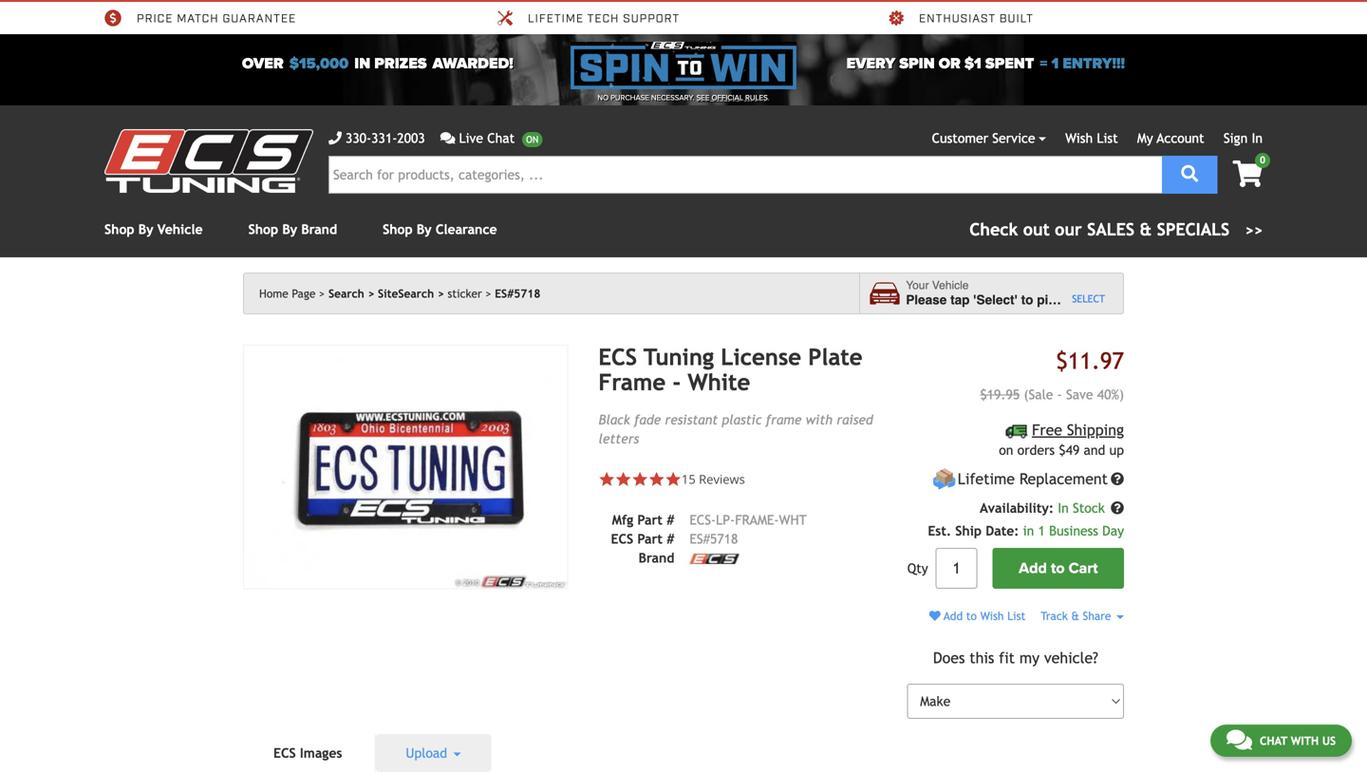 Task type: vqa. For each thing, say whether or not it's contained in the screenshot.
void
no



Task type: describe. For each thing, give the bounding box(es) containing it.
sign in
[[1224, 131, 1263, 146]]

enthusiast built
[[920, 11, 1034, 26]]

live chat
[[459, 131, 515, 146]]

spent
[[986, 55, 1035, 73]]

orders
[[1018, 443, 1055, 458]]

home
[[259, 287, 289, 300]]

frame-
[[735, 512, 779, 528]]

frame
[[599, 369, 666, 396]]

chat inside live chat link
[[488, 131, 515, 146]]

price match guarantee
[[137, 11, 297, 26]]

no
[[598, 93, 609, 103]]

reviews
[[699, 471, 746, 488]]

tap
[[951, 293, 970, 307]]

15 reviews link
[[682, 471, 746, 488]]

1 horizontal spatial with
[[1292, 734, 1320, 748]]

brand for es# 5718 brand
[[639, 550, 675, 566]]

a
[[1067, 293, 1074, 307]]

date:
[[986, 524, 1020, 539]]

ecs image
[[690, 554, 739, 564]]

home page link
[[259, 287, 325, 300]]

fade
[[634, 412, 661, 427]]

sitesearch
[[378, 287, 434, 300]]

up
[[1110, 443, 1125, 458]]

$19.95
[[981, 387, 1020, 402]]

1 horizontal spatial list
[[1097, 131, 1119, 146]]

0 horizontal spatial 1
[[1039, 524, 1046, 539]]

est.
[[928, 524, 952, 539]]

lifetime for lifetime replacement
[[958, 470, 1015, 488]]

1 part from the top
[[638, 512, 663, 528]]

by for vehicle
[[138, 222, 153, 237]]

ecs inside ecs-lp-frame-wht ecs part #
[[611, 531, 634, 547]]

331-
[[372, 131, 397, 146]]

330-331-2003
[[346, 131, 425, 146]]

chat with us
[[1260, 734, 1337, 748]]

40%)
[[1098, 387, 1125, 402]]

sign in link
[[1224, 131, 1263, 146]]

frame
[[766, 412, 802, 427]]

black
[[599, 412, 630, 427]]

to for add to wish list
[[967, 610, 977, 623]]

home page
[[259, 287, 316, 300]]

330-
[[346, 131, 372, 146]]

enthusiast
[[920, 11, 996, 26]]

white
[[688, 369, 751, 396]]

page
[[292, 287, 316, 300]]

specials
[[1158, 219, 1230, 239]]

2003
[[397, 131, 425, 146]]

0 vertical spatial wish
[[1066, 131, 1093, 146]]

day
[[1103, 524, 1125, 539]]

1 star image from the left
[[599, 471, 615, 488]]

0 horizontal spatial list
[[1008, 610, 1026, 623]]

0 link
[[1218, 153, 1271, 189]]

=
[[1040, 55, 1048, 73]]

service
[[993, 131, 1036, 146]]

sales & specials
[[1088, 219, 1230, 239]]

part inside ecs-lp-frame-wht ecs part #
[[638, 531, 663, 547]]

fit
[[999, 649, 1015, 667]]

shop for shop by clearance
[[383, 222, 413, 237]]

$19.95 (sale - save 40%)
[[981, 387, 1125, 402]]

select link
[[1073, 292, 1106, 307]]

black fade resistant plastic frame with raised letters
[[599, 412, 874, 446]]

ecs-lp-frame-wht ecs part #
[[611, 512, 807, 547]]

shop by vehicle
[[104, 222, 203, 237]]

$49
[[1059, 443, 1080, 458]]

see official rules link
[[697, 92, 768, 104]]

ecs images link
[[243, 734, 373, 772]]

please
[[906, 293, 947, 307]]

wht
[[779, 512, 807, 528]]

es#
[[690, 531, 711, 547]]

does
[[934, 649, 966, 667]]

0 horizontal spatial vehicle
[[157, 222, 203, 237]]

plastic
[[722, 412, 762, 427]]

on
[[1000, 443, 1014, 458]]

wish list
[[1066, 131, 1119, 146]]

1 horizontal spatial 1
[[1052, 55, 1059, 73]]

shop for shop by brand
[[248, 222, 278, 237]]

330-331-2003 link
[[329, 128, 425, 148]]

star image
[[649, 471, 665, 488]]

resistant
[[665, 412, 718, 427]]

3 star image from the left
[[632, 471, 649, 488]]

free
[[1033, 421, 1063, 439]]

1 horizontal spatial in
[[1024, 524, 1035, 539]]

question circle image for in stock
[[1111, 502, 1125, 515]]

es#5718 - ecs-lp-frame-wht - ecs tuning license plate frame - white - black fade resistant plastic frame with raised letters - ecs - audi bmw volkswagen mercedes benz mini porsche image
[[243, 345, 568, 589]]

pick
[[1038, 293, 1063, 307]]

shipping
[[1068, 421, 1125, 439]]

lifetime tech support
[[528, 11, 680, 26]]

sign
[[1224, 131, 1248, 146]]

prizes
[[375, 55, 427, 73]]

upload
[[406, 746, 451, 761]]

add to wish list link
[[930, 610, 1026, 623]]

search
[[329, 287, 365, 300]]

support
[[623, 11, 680, 26]]

vehicle
[[1078, 293, 1122, 307]]

# inside ecs-lp-frame-wht ecs part #
[[667, 531, 675, 547]]

my
[[1020, 649, 1040, 667]]

question circle image for lifetime replacement
[[1111, 473, 1125, 486]]

upload button
[[376, 734, 491, 772]]

my
[[1138, 131, 1154, 146]]

shopping cart image
[[1233, 161, 1263, 187]]

letters
[[599, 431, 639, 446]]

1 horizontal spatial -
[[1058, 387, 1063, 402]]

raised
[[837, 412, 874, 427]]

match
[[177, 11, 219, 26]]

search image
[[1182, 165, 1199, 182]]

over $15,000 in prizes
[[242, 55, 427, 73]]



Task type: locate. For each thing, give the bounding box(es) containing it.
add for add to cart
[[1019, 560, 1048, 578]]

brand inside es# 5718 brand
[[639, 550, 675, 566]]

1 vertical spatial list
[[1008, 610, 1026, 623]]

1 horizontal spatial to
[[1022, 293, 1034, 307]]

vehicle down ecs tuning image
[[157, 222, 203, 237]]

vehicle inside your vehicle please tap 'select' to pick a vehicle
[[933, 279, 969, 292]]

4 star image from the left
[[665, 471, 682, 488]]

in up business
[[1058, 501, 1069, 516]]

does this fit my vehicle?
[[934, 649, 1099, 667]]

track & share
[[1041, 610, 1115, 623]]

0 vertical spatial #
[[667, 512, 675, 528]]

in left prizes
[[355, 55, 371, 73]]

0 horizontal spatial by
[[138, 222, 153, 237]]

star image up "mfg part #"
[[632, 471, 649, 488]]

1 horizontal spatial chat
[[1260, 734, 1288, 748]]

-
[[673, 369, 681, 396], [1058, 387, 1063, 402]]

1 horizontal spatial in
[[1252, 131, 1263, 146]]

phone image
[[329, 132, 342, 145]]

&
[[1140, 219, 1152, 239], [1072, 610, 1080, 623]]

comments image
[[440, 132, 455, 145]]

1 vertical spatial in
[[1058, 501, 1069, 516]]

2 star image from the left
[[615, 471, 632, 488]]

1 question circle image from the top
[[1111, 473, 1125, 486]]

price
[[137, 11, 173, 26]]

comments image
[[1227, 729, 1253, 751]]

sales
[[1088, 219, 1135, 239]]

brand
[[301, 222, 337, 237], [639, 550, 675, 566]]

1 vertical spatial add
[[944, 610, 963, 623]]

over
[[242, 55, 284, 73]]

add inside add to cart button
[[1019, 560, 1048, 578]]

ship
[[956, 524, 982, 539]]

0 vertical spatial ecs
[[599, 344, 637, 370]]

lifetime left the tech
[[528, 11, 584, 26]]

replacement
[[1020, 470, 1109, 488]]

1 vertical spatial &
[[1072, 610, 1080, 623]]

vehicle up the tap
[[933, 279, 969, 292]]

1 horizontal spatial shop
[[248, 222, 278, 237]]

ecs images
[[274, 746, 342, 761]]

list
[[1097, 131, 1119, 146], [1008, 610, 1026, 623]]

$15,000
[[289, 55, 349, 73]]

0 vertical spatial 1
[[1052, 55, 1059, 73]]

1 shop from the left
[[104, 222, 134, 237]]

ecs down mfg
[[611, 531, 634, 547]]

this product is lifetime replacement eligible image
[[933, 468, 957, 491]]

entry!!!
[[1063, 55, 1126, 73]]

shop by clearance link
[[383, 222, 497, 237]]

0 vertical spatial to
[[1022, 293, 1034, 307]]

every spin or $1 spent = 1 entry!!!
[[847, 55, 1126, 73]]

by left 'clearance'
[[417, 222, 432, 237]]

to left cart
[[1052, 560, 1065, 578]]

my account
[[1138, 131, 1205, 146]]

2 horizontal spatial shop
[[383, 222, 413, 237]]

qty
[[908, 561, 929, 576]]

1 # from the top
[[667, 512, 675, 528]]

images
[[300, 746, 342, 761]]

question circle image up day
[[1111, 502, 1125, 515]]

ecs
[[599, 344, 637, 370], [611, 531, 634, 547], [274, 746, 296, 761]]

2 # from the top
[[667, 531, 675, 547]]

part down "mfg part #"
[[638, 531, 663, 547]]

chat inside chat with us link
[[1260, 734, 1288, 748]]

ecs tuning image
[[104, 129, 313, 193]]

0 vertical spatial list
[[1097, 131, 1119, 146]]

to inside your vehicle please tap 'select' to pick a vehicle
[[1022, 293, 1034, 307]]

2 horizontal spatial by
[[417, 222, 432, 237]]

2 by from the left
[[282, 222, 297, 237]]

es# 5718 brand
[[639, 531, 738, 566]]

lifetime for lifetime tech support
[[528, 11, 584, 26]]

brand up page
[[301, 222, 337, 237]]

0 horizontal spatial lifetime
[[528, 11, 584, 26]]

1 horizontal spatial add
[[1019, 560, 1048, 578]]

0 vertical spatial vehicle
[[157, 222, 203, 237]]

wish
[[1066, 131, 1093, 146], [981, 610, 1005, 623]]

0 vertical spatial add
[[1019, 560, 1048, 578]]

15 reviews
[[682, 471, 746, 488]]

select
[[1073, 293, 1106, 305]]

0 horizontal spatial chat
[[488, 131, 515, 146]]

availability: in stock
[[980, 501, 1110, 516]]

shop by clearance
[[383, 222, 497, 237]]

sticker
[[448, 287, 482, 300]]

account
[[1157, 131, 1205, 146]]

# left ecs-
[[667, 512, 675, 528]]

by for clearance
[[417, 222, 432, 237]]

stock
[[1073, 501, 1106, 516]]

0 vertical spatial brand
[[301, 222, 337, 237]]

business
[[1050, 524, 1099, 539]]

brand for shop by brand
[[301, 222, 337, 237]]

with right frame
[[806, 412, 833, 427]]

0 horizontal spatial in
[[355, 55, 371, 73]]

lifetime
[[528, 11, 584, 26], [958, 470, 1015, 488]]

vehicle
[[157, 222, 203, 237], [933, 279, 969, 292]]

to inside button
[[1052, 560, 1065, 578]]

add to cart
[[1019, 560, 1099, 578]]

0 vertical spatial question circle image
[[1111, 473, 1125, 486]]

0 horizontal spatial add
[[944, 610, 963, 623]]

0 horizontal spatial with
[[806, 412, 833, 427]]

0 vertical spatial &
[[1140, 219, 1152, 239]]

necessary.
[[652, 93, 695, 103]]

in down availability:
[[1024, 524, 1035, 539]]

lifetime tech support link
[[496, 9, 680, 27]]

part right mfg
[[638, 512, 663, 528]]

1 vertical spatial part
[[638, 531, 663, 547]]

no purchase necessary. see official rules .
[[598, 93, 770, 103]]

11.97
[[1069, 348, 1125, 374]]

2 part from the top
[[638, 531, 663, 547]]

2 question circle image from the top
[[1111, 502, 1125, 515]]

5718
[[711, 531, 738, 547]]

plate
[[809, 344, 863, 370]]

star image left reviews
[[665, 471, 682, 488]]

- left save at right
[[1058, 387, 1063, 402]]

(sale
[[1024, 387, 1054, 402]]

brand down "mfg part #"
[[639, 550, 675, 566]]

in for sign
[[1252, 131, 1263, 146]]

1 vertical spatial 1
[[1039, 524, 1046, 539]]

ecs for ecs tuning license plate frame - white
[[599, 344, 637, 370]]

0 vertical spatial in
[[1252, 131, 1263, 146]]

chat with us link
[[1211, 725, 1353, 757]]

to right 'heart' icon
[[967, 610, 977, 623]]

wish list link
[[1066, 131, 1119, 146]]

0 vertical spatial lifetime
[[528, 11, 584, 26]]

to
[[1022, 293, 1034, 307], [1052, 560, 1065, 578], [967, 610, 977, 623]]

built
[[1000, 11, 1034, 26]]

ecs tuning 'spin to win' contest logo image
[[571, 42, 797, 89]]

free shipping image
[[1007, 425, 1029, 439]]

add for add to wish list
[[944, 610, 963, 623]]

share
[[1083, 610, 1112, 623]]

1 vertical spatial #
[[667, 531, 675, 547]]

1 vertical spatial question circle image
[[1111, 502, 1125, 515]]

1 horizontal spatial &
[[1140, 219, 1152, 239]]

1 vertical spatial in
[[1024, 524, 1035, 539]]

.
[[768, 93, 770, 103]]

ecs left tuning
[[599, 344, 637, 370]]

3 by from the left
[[417, 222, 432, 237]]

in for availability:
[[1058, 501, 1069, 516]]

0 horizontal spatial wish
[[981, 610, 1005, 623]]

# left es# at the bottom right
[[667, 531, 675, 547]]

in
[[1252, 131, 1263, 146], [1058, 501, 1069, 516]]

1 horizontal spatial vehicle
[[933, 279, 969, 292]]

& for track
[[1072, 610, 1080, 623]]

cart
[[1069, 560, 1099, 578]]

0 horizontal spatial &
[[1072, 610, 1080, 623]]

ecs inside "link"
[[274, 746, 296, 761]]

question circle image down the up
[[1111, 473, 1125, 486]]

in right sign
[[1252, 131, 1263, 146]]

question circle image
[[1111, 473, 1125, 486], [1111, 502, 1125, 515]]

every
[[847, 55, 896, 73]]

to left pick
[[1022, 293, 1034, 307]]

2 vertical spatial ecs
[[274, 746, 296, 761]]

3 shop from the left
[[383, 222, 413, 237]]

list left track on the bottom of the page
[[1008, 610, 1026, 623]]

official
[[712, 93, 744, 103]]

wish up this
[[981, 610, 1005, 623]]

star image
[[599, 471, 615, 488], [615, 471, 632, 488], [632, 471, 649, 488], [665, 471, 682, 488]]

chat
[[488, 131, 515, 146], [1260, 734, 1288, 748]]

list left my
[[1097, 131, 1119, 146]]

1 vertical spatial to
[[1052, 560, 1065, 578]]

this
[[970, 649, 995, 667]]

free shipping on orders $49 and up
[[1000, 421, 1125, 458]]

1 horizontal spatial wish
[[1066, 131, 1093, 146]]

1 vertical spatial ecs
[[611, 531, 634, 547]]

mfg part #
[[612, 512, 675, 528]]

my account link
[[1138, 131, 1205, 146]]

heart image
[[930, 610, 941, 622]]

1 horizontal spatial lifetime
[[958, 470, 1015, 488]]

with inside black fade resistant plastic frame with raised letters
[[806, 412, 833, 427]]

tuning
[[644, 344, 714, 370]]

customer
[[932, 131, 989, 146]]

by for brand
[[282, 222, 297, 237]]

chat right comments image
[[1260, 734, 1288, 748]]

to for add to cart
[[1052, 560, 1065, 578]]

1 right =
[[1052, 55, 1059, 73]]

0 vertical spatial part
[[638, 512, 663, 528]]

0 horizontal spatial brand
[[301, 222, 337, 237]]

0 vertical spatial in
[[355, 55, 371, 73]]

shop for shop by vehicle
[[104, 222, 134, 237]]

1 vertical spatial with
[[1292, 734, 1320, 748]]

chat right the live
[[488, 131, 515, 146]]

with left us
[[1292, 734, 1320, 748]]

ecs tuning license plate frame - white
[[599, 344, 863, 396]]

1 vertical spatial chat
[[1260, 734, 1288, 748]]

by down ecs tuning image
[[138, 222, 153, 237]]

track & share button
[[1041, 610, 1125, 623]]

2 shop from the left
[[248, 222, 278, 237]]

rules
[[746, 93, 768, 103]]

0 vertical spatial with
[[806, 412, 833, 427]]

1 vertical spatial brand
[[639, 550, 675, 566]]

add down est. ship date: in 1 business day
[[1019, 560, 1048, 578]]

0 horizontal spatial shop
[[104, 222, 134, 237]]

or
[[939, 55, 961, 73]]

us
[[1323, 734, 1337, 748]]

tech
[[588, 11, 620, 26]]

ecs for ecs images
[[274, 746, 296, 761]]

shop by brand link
[[248, 222, 337, 237]]

- up resistant
[[673, 369, 681, 396]]

1 vertical spatial lifetime
[[958, 470, 1015, 488]]

est. ship date: in 1 business day
[[928, 524, 1125, 539]]

2 vertical spatial to
[[967, 610, 977, 623]]

- inside ecs tuning license plate frame - white
[[673, 369, 681, 396]]

lifetime down on on the right bottom of the page
[[958, 470, 1015, 488]]

sales & specials link
[[970, 217, 1263, 242]]

mfg
[[612, 512, 634, 528]]

vehicle?
[[1045, 649, 1099, 667]]

star image left star icon
[[615, 471, 632, 488]]

& right sales
[[1140, 219, 1152, 239]]

1 vertical spatial wish
[[981, 610, 1005, 623]]

star image down letters
[[599, 471, 615, 488]]

None text field
[[936, 548, 978, 589]]

1 horizontal spatial by
[[282, 222, 297, 237]]

0 vertical spatial chat
[[488, 131, 515, 146]]

0 horizontal spatial -
[[673, 369, 681, 396]]

guarantee
[[223, 11, 297, 26]]

0 horizontal spatial in
[[1058, 501, 1069, 516]]

live
[[459, 131, 484, 146]]

wish right service
[[1066, 131, 1093, 146]]

1 by from the left
[[138, 222, 153, 237]]

Search text field
[[329, 156, 1163, 194]]

0 horizontal spatial to
[[967, 610, 977, 623]]

& for sales
[[1140, 219, 1152, 239]]

2 horizontal spatial to
[[1052, 560, 1065, 578]]

1 down the availability: in stock
[[1039, 524, 1046, 539]]

by up the home page link
[[282, 222, 297, 237]]

customer service button
[[932, 128, 1047, 148]]

ecs left images
[[274, 746, 296, 761]]

ecs inside ecs tuning license plate frame - white
[[599, 344, 637, 370]]

& right track on the bottom of the page
[[1072, 610, 1080, 623]]

1 vertical spatial vehicle
[[933, 279, 969, 292]]

1 horizontal spatial brand
[[639, 550, 675, 566]]

add right 'heart' icon
[[944, 610, 963, 623]]



